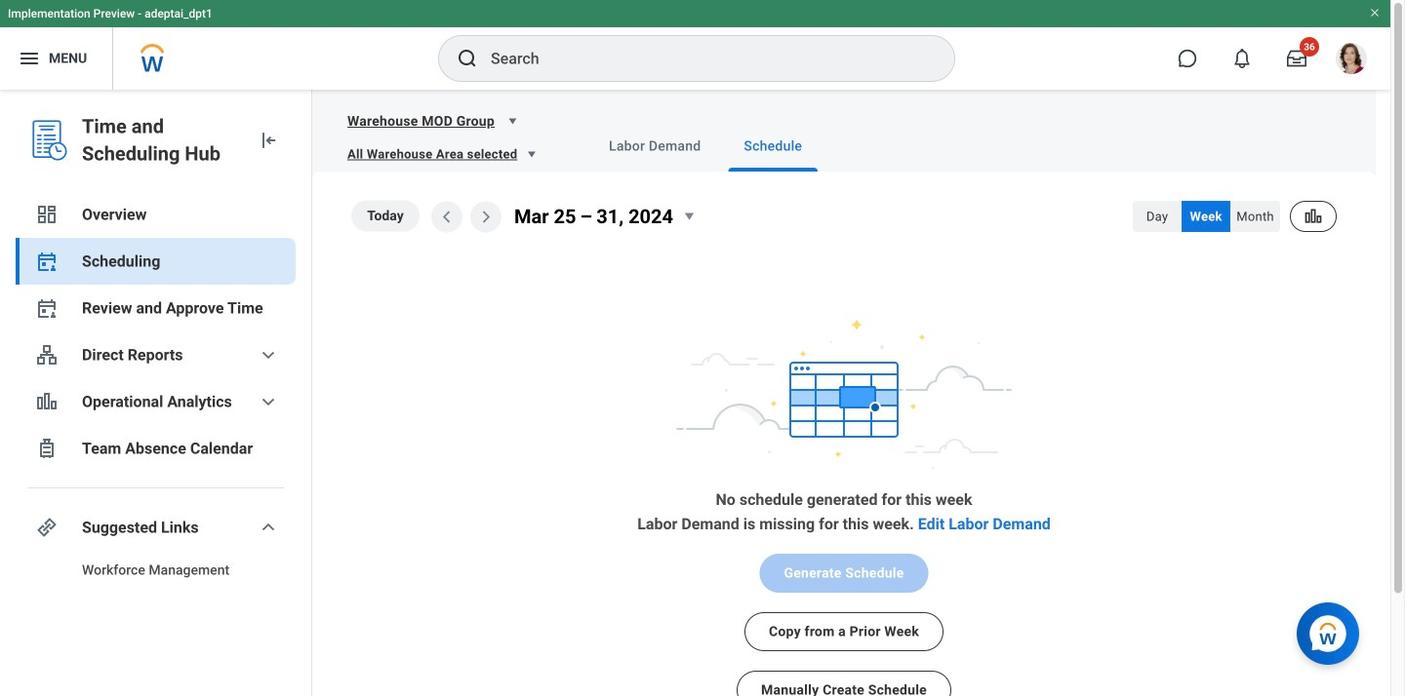 Task type: describe. For each thing, give the bounding box(es) containing it.
notifications large image
[[1233, 49, 1252, 68]]

navigation pane region
[[0, 90, 312, 697]]

chevron right small image
[[474, 206, 498, 229]]

chevron down small image
[[257, 516, 280, 540]]

profile logan mcneil image
[[1336, 43, 1367, 78]]

dashboard image
[[35, 203, 59, 226]]

chevron left small image
[[435, 206, 459, 229]]

inbox large image
[[1287, 49, 1307, 68]]

1 vertical spatial caret down small image
[[677, 204, 701, 228]]

time and scheduling hub element
[[82, 113, 241, 168]]

Search Workday  search field
[[491, 37, 915, 80]]

2 calendar user solid image from the top
[[35, 297, 59, 320]]



Task type: locate. For each thing, give the bounding box(es) containing it.
1 calendar user solid image from the top
[[35, 250, 59, 273]]

1 horizontal spatial caret down small image
[[677, 204, 701, 228]]

justify image
[[18, 47, 41, 70]]

close environment banner image
[[1369, 7, 1381, 19]]

calendar user solid image
[[35, 250, 59, 273], [35, 297, 59, 320]]

link image
[[35, 516, 59, 540]]

chart image
[[1304, 207, 1323, 226]]

0 horizontal spatial caret down small image
[[521, 144, 541, 164]]

1 vertical spatial calendar user solid image
[[35, 297, 59, 320]]

transformation import image
[[257, 129, 280, 152]]

0 vertical spatial calendar user solid image
[[35, 250, 59, 273]]

tab panel
[[312, 172, 1376, 697]]

task timeoff image
[[35, 437, 59, 461]]

0 vertical spatial caret down small image
[[521, 144, 541, 164]]

banner
[[0, 0, 1391, 90]]

caret down small image
[[521, 144, 541, 164], [677, 204, 701, 228]]

search image
[[456, 47, 479, 70]]

tab list
[[554, 121, 1353, 172]]

caret down small image
[[503, 111, 522, 131]]



Task type: vqa. For each thing, say whether or not it's contained in the screenshot.
the right Archive
no



